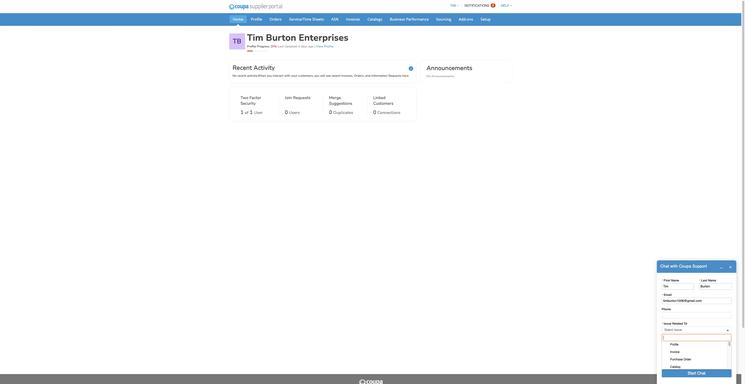 Task type: locate. For each thing, give the bounding box(es) containing it.
two factor security
[[241, 95, 261, 106]]

* inside the * first name
[[663, 279, 664, 282]]

no right here.
[[427, 74, 431, 78]]

requests left here.
[[389, 74, 402, 78]]

* down support
[[700, 279, 701, 282]]

0 horizontal spatial with
[[284, 74, 291, 78]]

0 vertical spatial of
[[245, 110, 249, 116]]

* left email
[[663, 294, 664, 297]]

0 horizontal spatial name
[[672, 279, 680, 283]]

profile down to
[[671, 343, 679, 347]]

1 vertical spatial last
[[702, 279, 708, 283]]

list box containing profile
[[662, 334, 732, 371]]

1 vertical spatial of
[[696, 336, 699, 340]]

and right the orders,
[[366, 74, 371, 78]]

of down security
[[245, 110, 249, 116]]

tim inside tim burton enterprises profile progress 29% last updated: 4 days ago | view profile
[[247, 32, 264, 44]]

linked
[[374, 95, 386, 101]]

0 for 0 users
[[285, 109, 288, 116]]

additional information image
[[409, 66, 413, 71]]

0 vertical spatial tim
[[451, 4, 456, 7]]

subject
[[666, 336, 676, 340]]

your
[[291, 74, 298, 78]]

tim up the progress
[[247, 32, 264, 44]]

chat with coupa support dialog
[[657, 261, 737, 385]]

tim for tim burton enterprises profile progress 29% last updated: 4 days ago | view profile
[[247, 32, 264, 44]]

0 horizontal spatial and
[[366, 74, 371, 78]]

1 vertical spatial announcements
[[432, 74, 455, 78]]

coupa for support
[[680, 265, 692, 269]]

user
[[254, 110, 263, 116]]

1 vertical spatial coupa
[[679, 336, 687, 340]]

burton
[[266, 32, 296, 44]]

to
[[676, 336, 679, 340]]

1 horizontal spatial no
[[427, 74, 431, 78]]

two factor security link
[[241, 95, 273, 108]]

name for first name
[[672, 279, 680, 283]]

list box inside chat with coupa support dialog
[[662, 334, 732, 371]]

of left use
[[696, 336, 699, 340]]

0 for 0 connections
[[374, 109, 376, 116]]

tim up sourcing
[[451, 4, 456, 7]]

1 horizontal spatial 1
[[250, 109, 253, 116]]

coupa right to
[[679, 336, 687, 340]]

setup link
[[478, 15, 494, 23]]

requests right join
[[293, 95, 311, 101]]

home link
[[230, 15, 247, 23]]

* first name
[[663, 279, 680, 283]]

*
[[663, 279, 664, 282], [700, 279, 701, 282], [663, 294, 664, 297], [663, 323, 664, 326]]

0 vertical spatial announcements
[[427, 64, 473, 72]]

linked customers link
[[374, 95, 406, 108]]

0 horizontal spatial tim
[[247, 32, 264, 44]]

1 left user
[[250, 109, 253, 116]]

no down recent
[[233, 74, 237, 78]]

1 horizontal spatial and
[[705, 336, 710, 340]]

interact
[[273, 74, 284, 78]]

service/time
[[289, 17, 312, 22]]

2 name from the left
[[709, 279, 717, 283]]

* last name
[[700, 279, 717, 283]]

and right use
[[705, 336, 710, 340]]

2 you from the left
[[315, 74, 320, 78]]

coupa left support
[[680, 265, 692, 269]]

1 vertical spatial requests
[[293, 95, 311, 101]]

* for issue
[[663, 323, 664, 326]]

0 horizontal spatial no
[[233, 74, 237, 78]]

None button
[[662, 370, 732, 378]]

no
[[233, 74, 237, 78], [427, 74, 431, 78]]

no inside announcements no announcements
[[427, 74, 431, 78]]

1
[[241, 109, 244, 116], [250, 109, 253, 116]]

profile link
[[248, 15, 266, 23]]

list box
[[662, 334, 732, 371]]

0 vertical spatial coupa
[[680, 265, 692, 269]]

coupa for terms
[[679, 336, 687, 340]]

navigation
[[448, 1, 513, 10]]

tim
[[451, 4, 456, 7], [247, 32, 264, 44]]

0 vertical spatial coupa supplier portal image
[[226, 1, 286, 13]]

purchase
[[671, 358, 683, 362]]

notifications 0
[[465, 3, 494, 7]]

invoices
[[346, 17, 360, 22]]

terms of use link
[[688, 336, 704, 340]]

1 horizontal spatial tim
[[451, 4, 456, 7]]

you right when
[[267, 74, 272, 78]]

1 name from the left
[[672, 279, 680, 283]]

orders,
[[354, 74, 365, 78]]

privacy
[[710, 336, 719, 340]]

orders
[[270, 17, 282, 22]]

support
[[693, 265, 708, 269]]

help link
[[499, 4, 513, 7]]

suggestions
[[329, 101, 353, 106]]

recent
[[238, 74, 246, 78], [332, 74, 341, 78]]

ons
[[467, 17, 474, 22]]

announcements no announcements
[[427, 64, 473, 78]]

.
[[727, 336, 728, 340]]

1 vertical spatial coupa supplier portal image
[[359, 380, 383, 385]]

0 vertical spatial last
[[278, 44, 284, 48]]

and
[[366, 74, 371, 78], [705, 336, 710, 340]]

customers
[[374, 101, 394, 106]]

requests
[[389, 74, 402, 78], [293, 95, 311, 101]]

1 horizontal spatial you
[[315, 74, 320, 78]]

0 down customers
[[374, 109, 376, 116]]

1 vertical spatial tim
[[247, 32, 264, 44]]

of
[[245, 110, 249, 116], [696, 336, 699, 340]]

tim link
[[448, 4, 459, 7]]

0 horizontal spatial last
[[278, 44, 284, 48]]

Phone telephone field
[[662, 312, 732, 319]]

None field
[[662, 327, 732, 371]]

1 horizontal spatial requests
[[389, 74, 402, 78]]

0 horizontal spatial of
[[245, 110, 249, 116]]

* inside * email
[[663, 294, 664, 297]]

0 horizontal spatial you
[[267, 74, 272, 78]]

1 down security
[[241, 109, 244, 116]]

coupa supplier portal image
[[226, 1, 286, 13], [359, 380, 383, 385]]

last right the 29%
[[278, 44, 284, 48]]

|
[[315, 44, 316, 48]]

you
[[267, 74, 272, 78], [315, 74, 320, 78]]

business
[[390, 17, 405, 22]]

* for email
[[663, 294, 664, 297]]

1 horizontal spatial last
[[702, 279, 708, 283]]

you left will
[[315, 74, 320, 78]]

with left your
[[284, 74, 291, 78]]

* inside * issue related to
[[663, 323, 664, 326]]

recent right see
[[332, 74, 341, 78]]

0 left help
[[493, 3, 494, 7]]

security
[[241, 101, 256, 106]]

purchase order
[[671, 358, 692, 362]]

None text field
[[662, 283, 695, 290]]

last
[[278, 44, 284, 48], [702, 279, 708, 283]]

0 horizontal spatial 1
[[241, 109, 244, 116]]

none field containing profile
[[662, 327, 732, 371]]

use
[[699, 336, 704, 340]]

0 left duplicates
[[329, 109, 332, 116]]

1 recent from the left
[[238, 74, 246, 78]]

1 vertical spatial and
[[705, 336, 710, 340]]

* left first
[[663, 279, 664, 282]]

1 horizontal spatial name
[[709, 279, 717, 283]]

add-ons link
[[456, 15, 477, 23]]

announcements
[[427, 64, 473, 72], [432, 74, 455, 78]]

last down support
[[702, 279, 708, 283]]

* left issue
[[663, 323, 664, 326]]

tb
[[233, 37, 242, 46]]

setup
[[481, 17, 491, 22]]

join requests link
[[285, 95, 311, 108]]

and inside chat with coupa support dialog
[[705, 336, 710, 340]]

coupa
[[680, 265, 692, 269], [679, 336, 687, 340]]

with inside dialog
[[671, 265, 678, 269]]

order
[[684, 358, 692, 362]]

Select Issue text field
[[662, 327, 732, 333]]

1 horizontal spatial of
[[696, 336, 699, 340]]

two
[[241, 95, 249, 101]]

duplicates
[[334, 110, 354, 116]]

0
[[493, 3, 494, 7], [285, 109, 288, 116], [329, 109, 332, 116], [374, 109, 376, 116]]

will
[[320, 74, 326, 78]]

1 vertical spatial with
[[671, 265, 678, 269]]

here.
[[403, 74, 410, 78]]

0 horizontal spatial recent
[[238, 74, 246, 78]]

recent down recent
[[238, 74, 246, 78]]

ago
[[308, 44, 314, 48]]

1 horizontal spatial recent
[[332, 74, 341, 78]]

announcements inside announcements no announcements
[[432, 74, 455, 78]]

to
[[684, 322, 688, 326]]

with right chat
[[671, 265, 678, 269]]

None text field
[[700, 283, 732, 290], [662, 298, 732, 304], [663, 335, 732, 341], [700, 283, 732, 290], [662, 298, 732, 304], [663, 335, 732, 341]]

orders link
[[267, 15, 285, 23]]

* inside "* last name"
[[700, 279, 701, 282]]

name
[[672, 279, 680, 283], [709, 279, 717, 283]]

0 left users on the left
[[285, 109, 288, 116]]

progress
[[257, 44, 270, 48]]

1 horizontal spatial with
[[671, 265, 678, 269]]



Task type: describe. For each thing, give the bounding box(es) containing it.
terms
[[688, 336, 696, 340]]

recent
[[233, 64, 252, 72]]

sheets
[[313, 17, 324, 22]]

catalog
[[671, 366, 681, 369]]

related
[[673, 322, 684, 326]]

2 1 from the left
[[250, 109, 253, 116]]

phone
[[662, 308, 671, 311]]

last inside chat with coupa support dialog
[[702, 279, 708, 283]]

factor
[[250, 95, 261, 101]]

join
[[285, 95, 292, 101]]

business performance link
[[387, 15, 432, 23]]

1 1 from the left
[[241, 109, 244, 116]]

1 you from the left
[[267, 74, 272, 78]]

sourcing
[[436, 17, 452, 22]]

profile right home at top left
[[251, 17, 262, 22]]

view
[[316, 44, 324, 48]]

sourcing link
[[433, 15, 455, 23]]

activity.
[[247, 74, 258, 78]]

0 horizontal spatial coupa supplier portal image
[[226, 1, 286, 13]]

join requests
[[285, 95, 311, 101]]

0 vertical spatial requests
[[389, 74, 402, 78]]

first
[[664, 279, 671, 283]]

name for last name
[[709, 279, 717, 283]]

* for first
[[663, 279, 664, 282]]

activity
[[254, 64, 275, 72]]

subject to coupa terms of use and privacy policy .
[[666, 336, 728, 340]]

add-
[[459, 17, 467, 22]]

updated:
[[285, 44, 298, 48]]

4
[[299, 44, 300, 48]]

* for last
[[700, 279, 701, 282]]

profile right view
[[324, 44, 334, 48]]

of inside "1 of 1 user"
[[245, 110, 249, 116]]

0 duplicates
[[329, 109, 354, 116]]

text default image
[[729, 266, 733, 269]]

29%
[[271, 44, 277, 48]]

of inside chat with coupa support dialog
[[696, 336, 699, 340]]

home
[[233, 17, 244, 22]]

see
[[326, 74, 331, 78]]

customers,
[[298, 74, 314, 78]]

last inside tim burton enterprises profile progress 29% last updated: 4 days ago | view profile
[[278, 44, 284, 48]]

no recent activity. when you interact with your customers, you will see recent invoices, orders, and information requests here.
[[233, 74, 410, 78]]

none field inside chat with coupa support dialog
[[662, 327, 732, 371]]

1 horizontal spatial coupa supplier portal image
[[359, 380, 383, 385]]

users
[[289, 110, 300, 116]]

invoices link
[[343, 15, 364, 23]]

0 for 0 duplicates
[[329, 109, 332, 116]]

help
[[501, 4, 510, 7]]

merge suggestions link
[[329, 95, 361, 108]]

profile left the progress
[[247, 44, 256, 48]]

tb image
[[229, 34, 245, 49]]

privacy policy link
[[710, 336, 727, 340]]

connections
[[378, 110, 401, 116]]

issue
[[664, 322, 672, 326]]

none button inside chat with coupa support dialog
[[662, 370, 732, 378]]

profile inside list box
[[671, 343, 679, 347]]

service/time sheets link
[[286, 15, 327, 23]]

add-ons
[[459, 17, 474, 22]]

performance
[[406, 17, 429, 22]]

0 horizontal spatial requests
[[293, 95, 311, 101]]

chat with coupa support
[[661, 265, 708, 269]]

business performance
[[390, 17, 429, 22]]

asn link
[[328, 15, 342, 23]]

chat
[[661, 265, 670, 269]]

1 of 1 user
[[241, 109, 263, 116]]

navigation containing notifications 0
[[448, 1, 513, 10]]

0 inside "notifications 0"
[[493, 3, 494, 7]]

0 vertical spatial with
[[284, 74, 291, 78]]

invoices,
[[342, 74, 354, 78]]

* issue related to
[[663, 322, 688, 326]]

recent activity
[[233, 64, 275, 72]]

merge
[[329, 95, 341, 101]]

days
[[301, 44, 308, 48]]

merge suggestions
[[329, 95, 353, 106]]

0 vertical spatial and
[[366, 74, 371, 78]]

asn
[[332, 17, 339, 22]]

policy
[[720, 336, 727, 340]]

text default image
[[720, 265, 723, 269]]

information
[[372, 74, 388, 78]]

0 users
[[285, 109, 300, 116]]

0 connections
[[374, 109, 401, 116]]

view profile link
[[316, 44, 334, 48]]

2 recent from the left
[[332, 74, 341, 78]]

service/time sheets
[[289, 17, 324, 22]]

when
[[258, 74, 266, 78]]

linked customers
[[374, 95, 394, 106]]

* email
[[663, 294, 672, 297]]

tim burton enterprises profile progress 29% last updated: 4 days ago | view profile
[[247, 32, 349, 48]]

invoice
[[671, 351, 680, 354]]

tim for tim
[[451, 4, 456, 7]]

email
[[664, 294, 672, 297]]

catalogs
[[368, 17, 383, 22]]

notifications
[[465, 4, 490, 7]]

enterprises
[[299, 32, 349, 44]]



Task type: vqa. For each thing, say whether or not it's contained in the screenshot.
Sheets
yes



